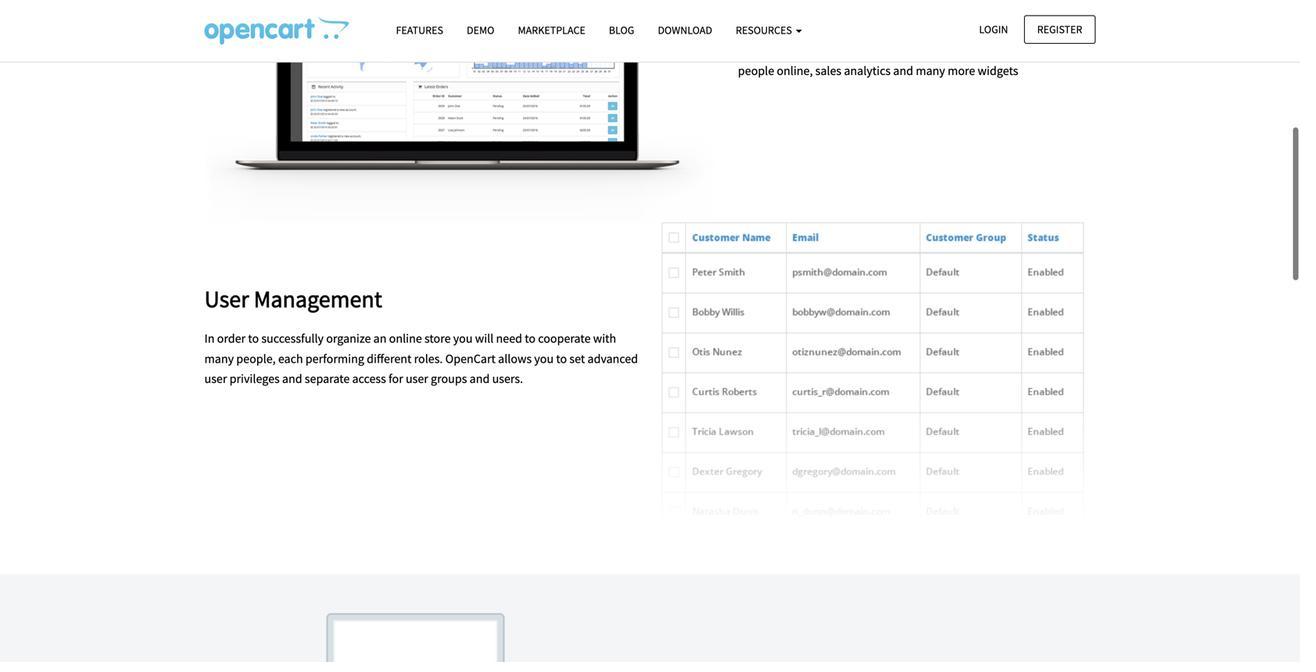 Task type: describe. For each thing, give the bounding box(es) containing it.
all
[[738, 21, 752, 36]]

with inside all the important information available at a glimpse. get a full overview of what is important with total orders, sales, customers, people online, sales analytics and many more widgets
[[896, 41, 919, 56]]

full
[[1041, 21, 1058, 36]]

separate
[[305, 369, 350, 384]]

1 vertical spatial you
[[535, 349, 554, 364]]

privileges
[[230, 369, 280, 384]]

demo
[[467, 23, 495, 37]]

at
[[943, 21, 954, 36]]

for
[[389, 369, 403, 384]]

different
[[367, 349, 412, 364]]

online
[[389, 329, 422, 344]]

get
[[1012, 21, 1030, 36]]

the
[[754, 21, 771, 36]]

and inside all the important information available at a glimpse. get a full overview of what is important with total orders, sales, customers, people online, sales analytics and many more widgets
[[894, 61, 914, 76]]

register
[[1038, 22, 1083, 36]]

1 horizontal spatial to
[[525, 329, 536, 344]]

2 a from the left
[[1033, 21, 1039, 36]]

0 vertical spatial important
[[774, 21, 827, 36]]

administrator dashboard image
[[205, 0, 715, 220]]

1 a from the left
[[956, 21, 963, 36]]

user
[[205, 282, 249, 311]]

resources link
[[724, 16, 814, 44]]

widgets
[[978, 61, 1019, 76]]

each
[[278, 349, 303, 364]]

set
[[570, 349, 585, 364]]

performing
[[306, 349, 364, 364]]

of
[[789, 41, 799, 56]]

more
[[948, 61, 976, 76]]

in
[[205, 329, 215, 344]]

in order to successfully organize an online store you will need to cooperate with many people, each performing different roles. opencart allows you to set advanced user privileges and separate access for user groups and users.
[[205, 329, 638, 384]]

features
[[396, 23, 444, 37]]

available
[[894, 21, 941, 36]]

access
[[352, 369, 386, 384]]

need
[[496, 329, 523, 344]]

glimpse.
[[965, 21, 1010, 36]]

user management
[[205, 282, 382, 311]]

marketplace link
[[506, 16, 597, 44]]

2 user from the left
[[406, 369, 429, 384]]



Task type: locate. For each thing, give the bounding box(es) containing it.
demo link
[[455, 16, 506, 44]]

user management image
[[662, 220, 1085, 533]]

and down opencart
[[470, 369, 490, 384]]

many inside all the important information available at a glimpse. get a full overview of what is important with total orders, sales, customers, people online, sales analytics and many more widgets
[[916, 61, 946, 76]]

download
[[658, 23, 713, 37]]

blog
[[609, 23, 635, 37]]

0 horizontal spatial to
[[248, 329, 259, 344]]

blog link
[[597, 16, 646, 44]]

2 horizontal spatial and
[[894, 61, 914, 76]]

allows
[[498, 349, 532, 364]]

0 vertical spatial with
[[896, 41, 919, 56]]

many inside in order to successfully organize an online store you will need to cooperate with many people, each performing different roles. opencart allows you to set advanced user privileges and separate access for user groups and users.
[[205, 349, 234, 364]]

resources
[[736, 23, 795, 37]]

sales
[[816, 61, 842, 76]]

people,
[[236, 349, 276, 364]]

1 horizontal spatial important
[[841, 41, 894, 56]]

0 horizontal spatial user
[[205, 369, 227, 384]]

and
[[894, 61, 914, 76], [282, 369, 302, 384], [470, 369, 490, 384]]

a
[[956, 21, 963, 36], [1033, 21, 1039, 36]]

0 horizontal spatial many
[[205, 349, 234, 364]]

1 horizontal spatial and
[[470, 369, 490, 384]]

to left 'set'
[[556, 349, 567, 364]]

you
[[453, 329, 473, 344], [535, 349, 554, 364]]

login link
[[966, 15, 1022, 44]]

marketplace
[[518, 23, 586, 37]]

important up the analytics
[[841, 41, 894, 56]]

0 horizontal spatial a
[[956, 21, 963, 36]]

orders,
[[949, 41, 985, 56]]

1 horizontal spatial you
[[535, 349, 554, 364]]

total
[[922, 41, 946, 56]]

cooperate
[[538, 329, 591, 344]]

1 horizontal spatial with
[[896, 41, 919, 56]]

many down in
[[205, 349, 234, 364]]

multi store image
[[205, 611, 627, 663]]

analytics
[[844, 61, 891, 76]]

with inside in order to successfully organize an online store you will need to cooperate with many people, each performing different roles. opencart allows you to set advanced user privileges and separate access for user groups and users.
[[593, 329, 617, 344]]

opencart
[[446, 349, 496, 364]]

you down cooperate
[[535, 349, 554, 364]]

sales,
[[988, 41, 1017, 56]]

user
[[205, 369, 227, 384], [406, 369, 429, 384]]

1 vertical spatial many
[[205, 349, 234, 364]]

will
[[475, 329, 494, 344]]

customers,
[[1020, 41, 1077, 56]]

order
[[217, 329, 246, 344]]

0 horizontal spatial and
[[282, 369, 302, 384]]

online,
[[777, 61, 813, 76]]

what
[[801, 41, 828, 56]]

with down available
[[896, 41, 919, 56]]

user right for
[[406, 369, 429, 384]]

and right the analytics
[[894, 61, 914, 76]]

you up opencart
[[453, 329, 473, 344]]

important
[[774, 21, 827, 36], [841, 41, 894, 56]]

overview
[[738, 41, 786, 56]]

1 user from the left
[[205, 369, 227, 384]]

opencart - features image
[[205, 16, 349, 45]]

many
[[916, 61, 946, 76], [205, 349, 234, 364]]

to up people,
[[248, 329, 259, 344]]

successfully
[[262, 329, 324, 344]]

with up "advanced"
[[593, 329, 617, 344]]

and down "each"
[[282, 369, 302, 384]]

1 horizontal spatial many
[[916, 61, 946, 76]]

0 horizontal spatial with
[[593, 329, 617, 344]]

0 vertical spatial you
[[453, 329, 473, 344]]

important up of
[[774, 21, 827, 36]]

features link
[[384, 16, 455, 44]]

1 vertical spatial with
[[593, 329, 617, 344]]

download link
[[646, 16, 724, 44]]

to
[[248, 329, 259, 344], [525, 329, 536, 344], [556, 349, 567, 364]]

login
[[980, 22, 1009, 36]]

roles.
[[414, 349, 443, 364]]

1 horizontal spatial a
[[1033, 21, 1039, 36]]

store
[[425, 329, 451, 344]]

management
[[254, 282, 382, 311]]

people
[[738, 61, 775, 76]]

0 vertical spatial many
[[916, 61, 946, 76]]

many down total
[[916, 61, 946, 76]]

a right at
[[956, 21, 963, 36]]

groups
[[431, 369, 467, 384]]

1 horizontal spatial user
[[406, 369, 429, 384]]

organize
[[326, 329, 371, 344]]

a left full
[[1033, 21, 1039, 36]]

register link
[[1025, 15, 1096, 44]]

an
[[374, 329, 387, 344]]

0 horizontal spatial important
[[774, 21, 827, 36]]

user left privileges
[[205, 369, 227, 384]]

1 vertical spatial important
[[841, 41, 894, 56]]

is
[[830, 41, 838, 56]]

with
[[896, 41, 919, 56], [593, 329, 617, 344]]

to right need
[[525, 329, 536, 344]]

all the important information available at a glimpse. get a full overview of what is important with total orders, sales, customers, people online, sales analytics and many more widgets
[[738, 21, 1077, 76]]

advanced
[[588, 349, 638, 364]]

2 horizontal spatial to
[[556, 349, 567, 364]]

0 horizontal spatial you
[[453, 329, 473, 344]]

information
[[829, 21, 891, 36]]

users.
[[492, 369, 523, 384]]



Task type: vqa. For each thing, say whether or not it's contained in the screenshot.
Blog link
yes



